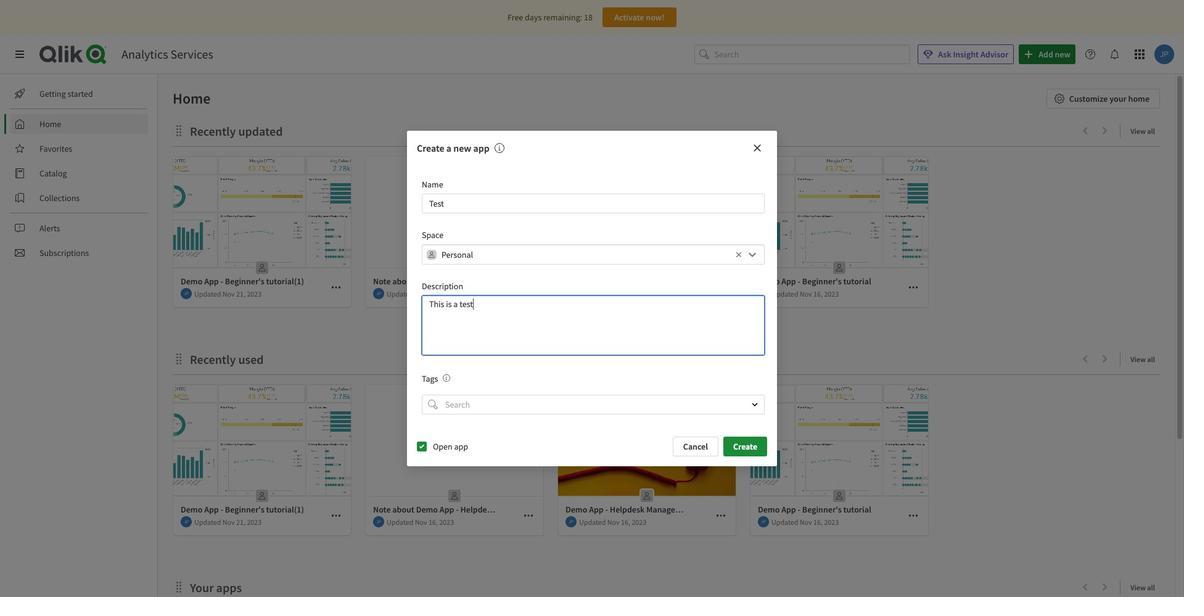Task type: vqa. For each thing, say whether or not it's contained in the screenshot.
top tutorial(1)
yes



Task type: describe. For each thing, give the bounding box(es) containing it.
demo app - beginner's tutorial(1) for used
[[181, 504, 304, 515]]

Space text field
[[442, 244, 733, 265]]

home link
[[10, 114, 148, 134]]

move collection image
[[173, 353, 185, 365]]

create a new app
[[417, 142, 490, 154]]

management for used
[[647, 504, 695, 515]]

move collection image for your
[[173, 581, 185, 593]]

searchbar element
[[695, 44, 911, 64]]

0 vertical spatial search text field
[[715, 44, 911, 64]]

remaining:
[[544, 12, 582, 23]]

tutorial for recently updated
[[844, 276, 872, 287]]

recently for recently updated
[[190, 123, 236, 139]]

home
[[1129, 93, 1150, 104]]

services
[[171, 46, 213, 62]]

tutorial for recently used
[[844, 504, 872, 515]]

new
[[454, 142, 471, 154]]

your
[[190, 580, 214, 595]]

move collection image for recently
[[173, 124, 185, 137]]

updated nov 21, 2023 for updated
[[194, 289, 262, 298]]

free
[[508, 12, 523, 23]]

demo app - beginner's tutorial for recently updated
[[758, 276, 872, 287]]

activate now! link
[[603, 7, 677, 27]]

recently for recently used
[[190, 352, 236, 367]]

create a new app dialog
[[407, 131, 777, 466]]

demo app - helpdesk management for recently updated
[[566, 276, 695, 287]]

subscriptions link
[[10, 243, 148, 263]]

space
[[422, 230, 444, 241]]

apps
[[216, 580, 242, 595]]

cancel button
[[673, 437, 719, 456]]

ask
[[938, 49, 952, 60]]

view for your apps
[[1131, 583, 1146, 592]]

0 vertical spatial app
[[473, 142, 490, 154]]

1 vertical spatial app
[[454, 441, 468, 452]]

recently updated link
[[190, 123, 288, 139]]

all for your apps
[[1148, 583, 1155, 592]]

helpdesk for updated
[[610, 276, 645, 287]]

view all for recently updated
[[1131, 126, 1155, 136]]

tutorial(1) for updated
[[266, 276, 304, 287]]

view all link for recently used
[[1131, 351, 1160, 366]]

demo app - beginner's tutorial(1) for updated
[[181, 276, 304, 287]]

your
[[1110, 93, 1127, 104]]

open image
[[751, 401, 759, 408]]

search element
[[428, 400, 438, 410]]

search image
[[428, 400, 438, 410]]

cancel
[[683, 441, 708, 452]]

updated nov 16, 2023 link for updated
[[366, 157, 543, 308]]

all for recently updated
[[1148, 126, 1155, 136]]

view all for your apps
[[1131, 583, 1155, 592]]

days
[[525, 12, 542, 23]]

getting
[[39, 88, 66, 99]]

tags
[[422, 373, 438, 384]]

ask insight advisor button
[[918, 44, 1014, 64]]

favorites
[[39, 143, 72, 154]]

started
[[68, 88, 93, 99]]

start typing a tag name. select an existing tag or create a new tag by pressing enter or comma. press backspace to remove a tag. tooltip
[[438, 373, 451, 384]]

advisor
[[981, 49, 1009, 60]]

home main content
[[153, 74, 1184, 597]]

favorites link
[[10, 139, 148, 159]]

ask insight advisor
[[938, 49, 1009, 60]]

analytics services element
[[122, 46, 213, 62]]

view for recently updated
[[1131, 126, 1146, 136]]

close sidebar menu image
[[15, 49, 25, 59]]

customize your home button
[[1047, 89, 1160, 109]]

analytics
[[122, 46, 168, 62]]



Task type: locate. For each thing, give the bounding box(es) containing it.
management for updated
[[647, 276, 695, 287]]

Search text field
[[715, 44, 911, 64], [443, 395, 741, 414]]

getting started
[[39, 88, 93, 99]]

create
[[417, 142, 445, 154], [733, 441, 758, 452]]

demo app - helpdesk management
[[566, 276, 695, 287], [566, 504, 695, 515]]

1 all from the top
[[1148, 126, 1155, 136]]

2 management from the top
[[647, 504, 695, 515]]

create down open 'image'
[[733, 441, 758, 452]]

3 view from the top
[[1131, 583, 1146, 592]]

tutorial(1) for used
[[266, 504, 304, 515]]

demo app - beginner's tutorial for recently used
[[758, 504, 872, 515]]

2 helpdesk from the top
[[610, 504, 645, 515]]

0 vertical spatial view
[[1131, 126, 1146, 136]]

16,
[[429, 289, 438, 298], [621, 289, 630, 298], [814, 289, 823, 298], [429, 517, 438, 526], [621, 517, 630, 526], [814, 517, 823, 526]]

beginner's
[[225, 276, 264, 287], [802, 276, 842, 287], [225, 504, 264, 515], [802, 504, 842, 515]]

qlik sense app image
[[173, 157, 351, 268], [558, 157, 736, 268], [751, 157, 928, 268], [173, 385, 351, 496], [558, 385, 736, 496], [751, 385, 928, 496]]

collections link
[[10, 188, 148, 208]]

demo app - beginner's tutorial
[[758, 276, 872, 287], [758, 504, 872, 515]]

1 updated nov 16, 2023 link from the top
[[366, 157, 543, 308]]

demo app - helpdesk management for recently used
[[566, 504, 695, 515]]

view
[[1131, 126, 1146, 136], [1131, 355, 1146, 364], [1131, 583, 1146, 592]]

0 horizontal spatial home
[[39, 118, 61, 130]]

your apps
[[190, 580, 242, 595]]

move collection image
[[173, 124, 185, 137], [173, 581, 185, 593]]

recently left updated
[[190, 123, 236, 139]]

recently updated
[[190, 123, 283, 139]]

personal element
[[252, 258, 272, 278], [445, 258, 465, 278], [637, 258, 657, 278], [830, 258, 849, 278], [252, 486, 272, 506], [445, 486, 465, 506], [637, 486, 657, 506], [830, 486, 849, 506]]

0 vertical spatial view all link
[[1131, 123, 1160, 138]]

2 view all from the top
[[1131, 355, 1155, 364]]

2 demo app - beginner's tutorial from the top
[[758, 504, 872, 515]]

1 vertical spatial 21,
[[236, 517, 246, 526]]

1 demo app - helpdesk management from the top
[[566, 276, 695, 287]]

start typing a tag name. select an existing tag or create a new tag by pressing enter or comma. press backspace to remove a tag. image
[[443, 374, 451, 382]]

0 vertical spatial demo app - beginner's tutorial
[[758, 276, 872, 287]]

insight
[[953, 49, 979, 60]]

customize your home
[[1070, 93, 1150, 104]]

updated nov 21, 2023 for used
[[194, 517, 262, 526]]

view all link for your apps
[[1131, 579, 1160, 595]]

3 view all link from the top
[[1131, 579, 1160, 595]]

management
[[647, 276, 695, 287], [647, 504, 695, 515]]

1 demo app - beginner's tutorial from the top
[[758, 276, 872, 287]]

app
[[473, 142, 490, 154], [454, 441, 468, 452]]

1 vertical spatial home
[[39, 118, 61, 130]]

your apps link
[[190, 580, 247, 595]]

0 vertical spatial recently
[[190, 123, 236, 139]]

home down the services
[[173, 89, 211, 108]]

0 vertical spatial 21,
[[236, 289, 246, 298]]

view for recently used
[[1131, 355, 1146, 364]]

1 horizontal spatial app
[[473, 142, 490, 154]]

create inside button
[[733, 441, 758, 452]]

alerts link
[[10, 218, 148, 238]]

view all for recently used
[[1131, 355, 1155, 364]]

0 vertical spatial tutorial(1)
[[266, 276, 304, 287]]

0 vertical spatial updated nov 16, 2023 link
[[366, 157, 543, 308]]

0 vertical spatial all
[[1148, 126, 1155, 136]]

create for create a new app
[[417, 142, 445, 154]]

3 all from the top
[[1148, 583, 1155, 592]]

1 vertical spatial all
[[1148, 355, 1155, 364]]

18
[[584, 12, 593, 23]]

0 vertical spatial management
[[647, 276, 695, 287]]

recently
[[190, 123, 236, 139], [190, 352, 236, 367]]

1 tutorial(1) from the top
[[266, 276, 304, 287]]

2 updated nov 21, 2023 from the top
[[194, 517, 262, 526]]

open
[[433, 441, 453, 452]]

view all link
[[1131, 123, 1160, 138], [1131, 351, 1160, 366], [1131, 579, 1160, 595]]

alerts
[[39, 223, 60, 234]]

updated nov 16, 2023
[[387, 289, 454, 298], [579, 289, 647, 298], [772, 289, 839, 298], [387, 517, 454, 526], [579, 517, 647, 526], [772, 517, 839, 526]]

2 updated nov 16, 2023 link from the top
[[366, 385, 543, 536]]

tutorial(1)
[[266, 276, 304, 287], [266, 504, 304, 515]]

1 vertical spatial helpdesk
[[610, 504, 645, 515]]

james peterson element
[[181, 288, 192, 299], [373, 288, 384, 299], [566, 288, 577, 299], [758, 288, 769, 299], [181, 516, 192, 527], [373, 516, 384, 527], [566, 516, 577, 527], [758, 516, 769, 527]]

2 tutorial from the top
[[844, 504, 872, 515]]

1 vertical spatial management
[[647, 504, 695, 515]]

0 horizontal spatial create
[[417, 142, 445, 154]]

all for recently used
[[1148, 355, 1155, 364]]

0 vertical spatial move collection image
[[173, 124, 185, 137]]

open app
[[433, 441, 468, 452]]

1 vertical spatial recently
[[190, 352, 236, 367]]

1 helpdesk from the top
[[610, 276, 645, 287]]

create button
[[724, 437, 767, 456]]

21,
[[236, 289, 246, 298], [236, 517, 246, 526]]

-
[[221, 276, 223, 287], [605, 276, 608, 287], [798, 276, 801, 287], [221, 504, 223, 515], [605, 504, 608, 515], [798, 504, 801, 515]]

updated nov 21, 2023
[[194, 289, 262, 298], [194, 517, 262, 526]]

1 view all from the top
[[1131, 126, 1155, 136]]

0 vertical spatial demo app - helpdesk management
[[566, 276, 695, 287]]

1 vertical spatial move collection image
[[173, 581, 185, 593]]

james peterson image
[[373, 288, 384, 299], [566, 288, 577, 299], [758, 288, 769, 299], [373, 516, 384, 527]]

helpdesk
[[610, 276, 645, 287], [610, 504, 645, 515]]

home
[[173, 89, 211, 108], [39, 118, 61, 130]]

activate now!
[[614, 12, 665, 23]]

2 21, from the top
[[236, 517, 246, 526]]

0 vertical spatial helpdesk
[[610, 276, 645, 287]]

1 horizontal spatial create
[[733, 441, 758, 452]]

updated
[[194, 289, 221, 298], [387, 289, 414, 298], [579, 289, 606, 298], [772, 289, 799, 298], [194, 517, 221, 526], [387, 517, 414, 526], [579, 517, 606, 526], [772, 517, 799, 526]]

2 vertical spatial view all
[[1131, 583, 1155, 592]]

2 view all link from the top
[[1131, 351, 1160, 366]]

2023
[[247, 289, 262, 298], [439, 289, 454, 298], [632, 289, 647, 298], [824, 289, 839, 298], [247, 517, 262, 526], [439, 517, 454, 526], [632, 517, 647, 526], [824, 517, 839, 526]]

app right the open
[[454, 441, 468, 452]]

used
[[238, 352, 264, 367]]

analytics services
[[122, 46, 213, 62]]

2 move collection image from the top
[[173, 581, 185, 593]]

1 vertical spatial demo app - beginner's tutorial(1)
[[181, 504, 304, 515]]

1 horizontal spatial home
[[173, 89, 211, 108]]

description
[[422, 281, 463, 292]]

home inside main content
[[173, 89, 211, 108]]

getting started link
[[10, 84, 148, 104]]

3 view all from the top
[[1131, 583, 1155, 592]]

2 vertical spatial view
[[1131, 583, 1146, 592]]

0 vertical spatial updated nov 21, 2023
[[194, 289, 262, 298]]

1 vertical spatial search text field
[[443, 395, 741, 414]]

demo
[[181, 276, 203, 287], [566, 276, 587, 287], [758, 276, 780, 287], [181, 504, 203, 515], [566, 504, 587, 515], [758, 504, 780, 515]]

1 vertical spatial demo app - beginner's tutorial
[[758, 504, 872, 515]]

1 view all link from the top
[[1131, 123, 1160, 138]]

1 vertical spatial tutorial(1)
[[266, 504, 304, 515]]

2 tutorial(1) from the top
[[266, 504, 304, 515]]

view all link for recently updated
[[1131, 123, 1160, 138]]

demo app - beginner's tutorial(1)
[[181, 276, 304, 287], [181, 504, 304, 515]]

recently used link
[[190, 352, 269, 367]]

helpdesk for used
[[610, 504, 645, 515]]

2 all from the top
[[1148, 355, 1155, 364]]

0 vertical spatial view all
[[1131, 126, 1155, 136]]

1 move collection image from the top
[[173, 124, 185, 137]]

0 vertical spatial tutorial
[[844, 276, 872, 287]]

1 vertical spatial demo app - helpdesk management
[[566, 504, 695, 515]]

2 view from the top
[[1131, 355, 1146, 364]]

21, for used
[[236, 517, 246, 526]]

2 demo app - helpdesk management from the top
[[566, 504, 695, 515]]

21, for updated
[[236, 289, 246, 298]]

navigation pane element
[[0, 79, 157, 268]]

nov
[[223, 289, 235, 298], [415, 289, 427, 298], [608, 289, 620, 298], [800, 289, 812, 298], [223, 517, 235, 526], [415, 517, 427, 526], [608, 517, 620, 526], [800, 517, 812, 526]]

1 demo app - beginner's tutorial(1) from the top
[[181, 276, 304, 287]]

catalog link
[[10, 163, 148, 183]]

all
[[1148, 126, 1155, 136], [1148, 355, 1155, 364], [1148, 583, 1155, 592]]

0 vertical spatial home
[[173, 89, 211, 108]]

1 vertical spatial updated nov 21, 2023
[[194, 517, 262, 526]]

2 vertical spatial view all link
[[1131, 579, 1160, 595]]

now!
[[646, 12, 665, 23]]

1 updated nov 21, 2023 from the top
[[194, 289, 262, 298]]

a
[[446, 142, 452, 154]]

recently right move collection image
[[190, 352, 236, 367]]

1 vertical spatial updated nov 16, 2023 link
[[366, 385, 543, 536]]

updated
[[238, 123, 283, 139]]

1 view from the top
[[1131, 126, 1146, 136]]

Name text field
[[422, 194, 765, 214]]

1 vertical spatial tutorial
[[844, 504, 872, 515]]

Description text field
[[422, 295, 765, 355]]

2 demo app - beginner's tutorial(1) from the top
[[181, 504, 304, 515]]

2 vertical spatial all
[[1148, 583, 1155, 592]]

tutorial
[[844, 276, 872, 287], [844, 504, 872, 515]]

0 vertical spatial demo app - beginner's tutorial(1)
[[181, 276, 304, 287]]

app
[[204, 276, 219, 287], [589, 276, 604, 287], [782, 276, 796, 287], [204, 504, 219, 515], [589, 504, 604, 515], [782, 504, 796, 515]]

home up favorites
[[39, 118, 61, 130]]

0 horizontal spatial app
[[454, 441, 468, 452]]

subscriptions
[[39, 247, 89, 258]]

create for create
[[733, 441, 758, 452]]

collections
[[39, 192, 80, 204]]

free days remaining: 18
[[508, 12, 593, 23]]

updated nov 16, 2023 link for used
[[366, 385, 543, 536]]

activate
[[614, 12, 644, 23]]

1 vertical spatial view
[[1131, 355, 1146, 364]]

1 vertical spatial view all link
[[1131, 351, 1160, 366]]

1 tutorial from the top
[[844, 276, 872, 287]]

updated nov 16, 2023 link
[[366, 157, 543, 308], [366, 385, 543, 536]]

0 vertical spatial create
[[417, 142, 445, 154]]

move collection image left your
[[173, 581, 185, 593]]

create left a
[[417, 142, 445, 154]]

view all
[[1131, 126, 1155, 136], [1131, 355, 1155, 364], [1131, 583, 1155, 592]]

1 management from the top
[[647, 276, 695, 287]]

recently used
[[190, 352, 264, 367]]

customize
[[1070, 93, 1108, 104]]

1 vertical spatial create
[[733, 441, 758, 452]]

catalog
[[39, 168, 67, 179]]

1 vertical spatial view all
[[1131, 355, 1155, 364]]

1 21, from the top
[[236, 289, 246, 298]]

james peterson image
[[181, 288, 192, 299], [181, 516, 192, 527], [566, 516, 577, 527], [758, 516, 769, 527]]

home inside navigation pane element
[[39, 118, 61, 130]]

name
[[422, 179, 443, 190]]

app right new
[[473, 142, 490, 154]]

move collection image left recently updated
[[173, 124, 185, 137]]



